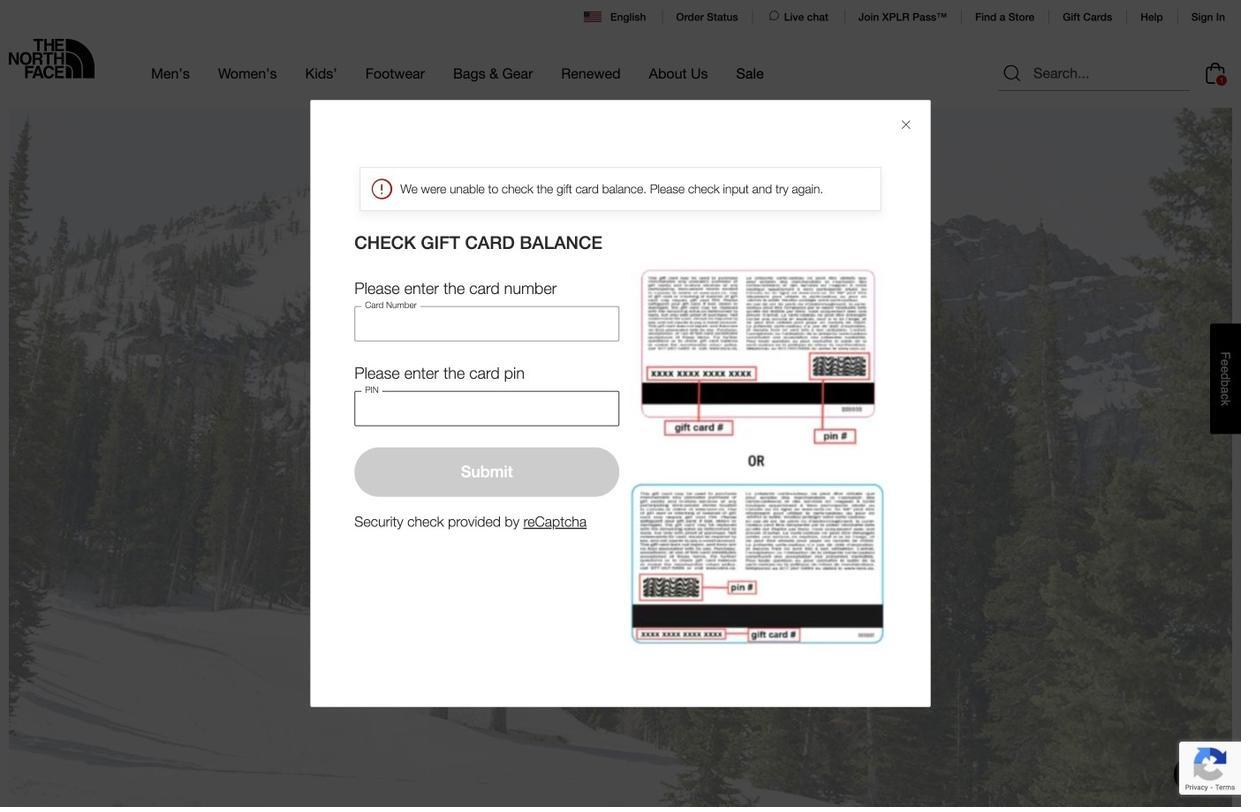 Task type: describe. For each thing, give the bounding box(es) containing it.
search all image
[[1002, 63, 1024, 84]]



Task type: vqa. For each thing, say whether or not it's contained in the screenshot.
Almond Butter/TNF Black image
no



Task type: locate. For each thing, give the bounding box(es) containing it.
shop gift cards at the north face image
[[9, 108, 1233, 808]]

the north face home page image
[[9, 39, 95, 79]]

gift card back image
[[630, 264, 887, 645]]

Search search field
[[999, 56, 1191, 91]]

None text field
[[355, 306, 620, 342], [355, 391, 620, 427], [355, 306, 620, 342], [355, 391, 620, 427]]



